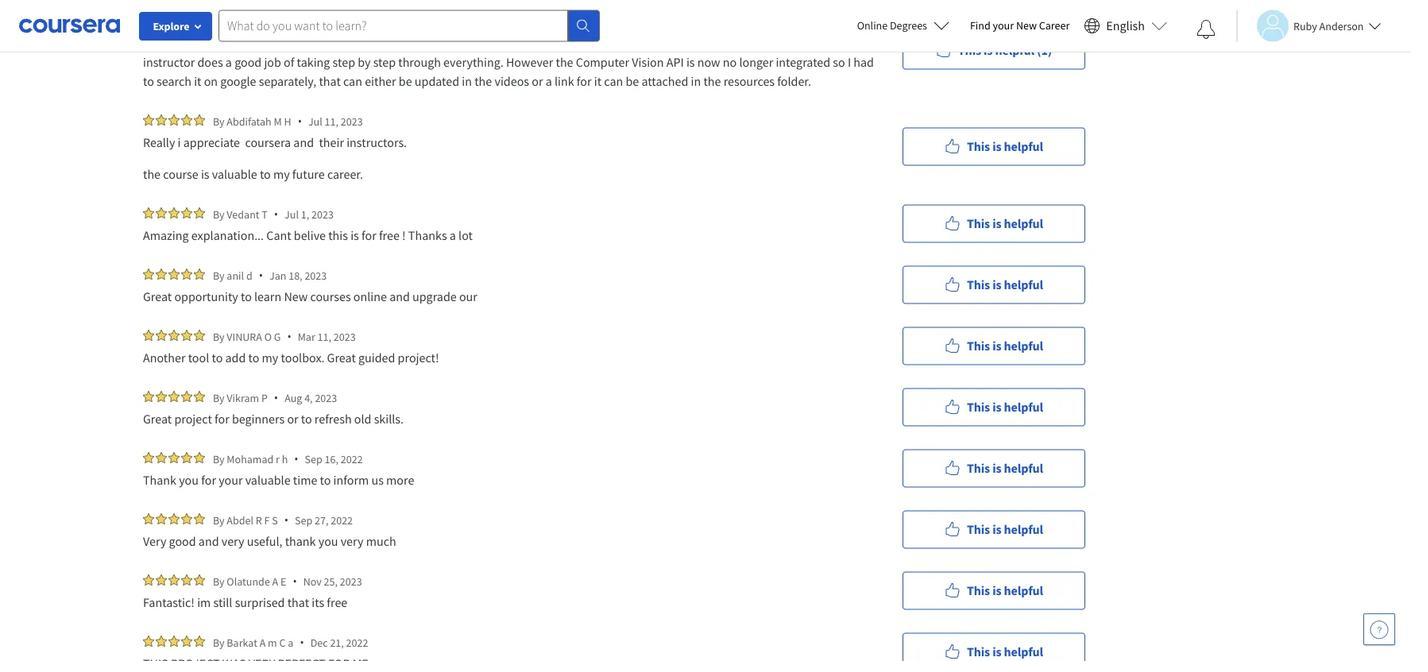 Task type: describe. For each thing, give the bounding box(es) containing it.
computer
[[576, 54, 629, 70]]

and inside the project is really informative and is a big learning opportunity for anyone interested in cloud computing and/or artificial intelligence. the instructor does a good job of taking step by step through everything. however the computer vision api is now no longer integrated so i had to search it on google separately, that can either be updated in the videos or a link for it can be attached in the resources folder.
[[312, 35, 333, 51]]

abdel
[[227, 513, 253, 527]]

everything.
[[443, 54, 504, 70]]

d
[[246, 268, 252, 282]]

and right online
[[389, 288, 410, 304]]

that inside the project is really informative and is a big learning opportunity for anyone interested in cloud computing and/or artificial intelligence. the instructor does a good job of taking step by step through everything. however the computer vision api is now no longer integrated so i had to search it on google separately, that can either be updated in the videos or a link for it can be attached in the resources folder.
[[319, 73, 341, 89]]

through
[[398, 54, 441, 70]]

1 the from the left
[[143, 35, 163, 51]]

more
[[386, 472, 414, 488]]

project for is
[[166, 35, 203, 51]]

helpful for thank you for your valuable time to inform us more
[[1004, 460, 1043, 476]]

courses
[[310, 288, 351, 304]]

api
[[666, 54, 684, 70]]

taking
[[297, 54, 330, 70]]

m
[[268, 635, 277, 650]]

m inside by abdul r n m • aug 10, 2023
[[274, 15, 282, 29]]

this is helpful for skills.
[[967, 399, 1043, 415]]

online
[[857, 18, 888, 33]]

cant
[[266, 227, 291, 243]]

0 horizontal spatial or
[[287, 411, 298, 427]]

by for really
[[213, 15, 225, 29]]

belive
[[294, 227, 326, 243]]

mohamad
[[227, 452, 274, 466]]

by for your
[[213, 452, 225, 466]]

to left add
[[212, 350, 223, 365]]

amazing
[[143, 227, 189, 243]]

the up "link" at left
[[556, 54, 573, 70]]

mar
[[298, 329, 315, 344]]

helpful for the project is really informative and is a big learning opportunity for anyone interested in cloud computing and/or artificial intelligence. the instructor does a good job of taking step by step through everything. however the computer vision api is now no longer integrated so i had to search it on google separately, that can either be updated in the videos or a link for it can be attached in the resources folder.
[[995, 43, 1034, 58]]

very
[[143, 533, 166, 549]]

p
[[261, 391, 268, 405]]

a left "link" at left
[[546, 73, 552, 89]]

by
[[358, 54, 371, 70]]

jul inside the by vedant t • jul 1, 2023
[[285, 207, 299, 221]]

explanation...
[[191, 227, 264, 243]]

integrated
[[776, 54, 830, 70]]

1,
[[301, 207, 309, 221]]

search
[[157, 73, 191, 89]]

r for informative
[[256, 15, 263, 29]]

great project for beginners or to refresh old skills.
[[143, 411, 404, 427]]

to inside the project is really informative and is a big learning opportunity for anyone interested in cloud computing and/or artificial intelligence. the instructor does a good job of taking step by step through everything. however the computer vision api is now no longer integrated so i had to search it on google separately, that can either be updated in the videos or a link for it can be attached in the resources folder.
[[143, 73, 154, 89]]

really
[[217, 35, 246, 51]]

im
[[197, 594, 211, 610]]

27,
[[315, 513, 328, 527]]

2023 inside the by vedant t • jul 1, 2023
[[311, 207, 334, 221]]

i
[[178, 134, 181, 150]]

a for c
[[260, 635, 266, 650]]

computing
[[648, 35, 705, 51]]

however
[[506, 54, 553, 70]]

this for amazing explanation... cant belive this is for free ! thanks a lot
[[967, 216, 990, 232]]

to right add
[[248, 350, 259, 365]]

i
[[848, 54, 851, 70]]

dec
[[310, 635, 328, 650]]

the left course
[[143, 166, 161, 182]]

helpful for another tool to add to my toolbox. great guided project!
[[1004, 338, 1043, 354]]

this for very good and very useful, thank you very much
[[967, 522, 990, 537]]

olatunde
[[227, 574, 270, 588]]

1 vertical spatial you
[[318, 533, 338, 549]]

old
[[354, 411, 371, 427]]

refresh
[[315, 411, 352, 427]]

learning
[[374, 35, 418, 51]]

is inside button
[[984, 43, 993, 58]]

h
[[284, 114, 291, 128]]

g
[[274, 329, 281, 344]]

instructors.
[[347, 134, 407, 150]]

1 horizontal spatial new
[[1016, 18, 1037, 33]]

2 step from the left
[[373, 54, 396, 70]]

this is helpful button for us
[[903, 449, 1085, 487]]

by abdel r f s • sep 27, 2022
[[213, 512, 353, 528]]

by anil d • jan 18, 2023
[[213, 268, 327, 283]]

2023 inside by abdifatah m h • jul 11, 2023
[[341, 114, 363, 128]]

vedant
[[227, 207, 259, 221]]

big
[[355, 35, 372, 51]]

vinura
[[227, 329, 262, 344]]

the project is really informative and is a big learning opportunity for anyone interested in cloud computing and/or artificial intelligence. the instructor does a good job of taking step by step through everything. however the computer vision api is now no longer integrated so i had to search it on google separately, that can either be updated in the videos or a link for it can be attached in the resources folder.
[[143, 35, 883, 89]]

by abdifatah m h • jul 11, 2023
[[213, 114, 363, 129]]

1 step from the left
[[333, 54, 355, 70]]

aug inside by abdul r n m • aug 10, 2023
[[299, 15, 317, 29]]

n
[[265, 15, 272, 29]]

career.
[[327, 166, 363, 182]]

this for another tool to add to my toolbox. great guided project!
[[967, 338, 990, 354]]

amazing explanation... cant belive this is for free ! thanks a lot
[[143, 227, 473, 243]]

4,
[[304, 391, 313, 405]]

helpful for fantastic! im still surprised that its free
[[1004, 583, 1043, 599]]

english
[[1106, 18, 1145, 34]]

this is helpful button for upgrade
[[903, 266, 1085, 304]]

t
[[262, 207, 268, 221]]

upgrade
[[412, 288, 457, 304]]

this is helpful for guided
[[967, 338, 1043, 354]]

lot
[[458, 227, 473, 243]]

2022 inside by barkat a m c a • dec 21, 2022
[[346, 635, 368, 650]]

25,
[[324, 574, 338, 588]]

anyone
[[504, 35, 544, 51]]

great for great project for beginners or to refresh old skills.
[[143, 411, 172, 427]]

1 this is helpful button from the top
[[903, 128, 1085, 166]]

nov
[[303, 574, 322, 588]]

ruby anderson button
[[1236, 10, 1381, 42]]

to down 4,
[[301, 411, 312, 427]]

this is helpful for upgrade
[[967, 277, 1043, 293]]

18,
[[289, 268, 302, 282]]

16,
[[325, 452, 338, 466]]

my for toolbox.
[[262, 350, 278, 365]]

helpful for very good and very useful, thank you very much
[[1004, 522, 1043, 537]]

anderson
[[1319, 19, 1364, 33]]

had
[[854, 54, 874, 70]]

time
[[293, 472, 317, 488]]

m inside by abdifatah m h • jul 11, 2023
[[274, 114, 282, 128]]

so
[[833, 54, 845, 70]]

explore button
[[139, 12, 212, 41]]

by vinura o g • mar 11, 2023
[[213, 329, 356, 344]]

1 vertical spatial great
[[327, 350, 356, 365]]

coursera image
[[19, 13, 120, 38]]

this for thank you for your valuable time to inform us more
[[967, 460, 990, 476]]

this for great project for beginners or to refresh old skills.
[[967, 399, 990, 415]]

a for •
[[272, 574, 278, 588]]

2 the from the left
[[860, 35, 880, 51]]

online degrees
[[857, 18, 927, 33]]

by vikram p • aug 4, 2023
[[213, 390, 337, 405]]

this is helpful for !
[[967, 216, 1043, 232]]

add
[[225, 350, 246, 365]]

by for beginners
[[213, 391, 225, 405]]

11, for by vinura o g • mar 11, 2023
[[317, 329, 331, 344]]

online
[[353, 288, 387, 304]]

2023 inside by olatunde a e • nov 25, 2023
[[340, 574, 362, 588]]

and/or
[[708, 35, 744, 51]]

2 can from the left
[[604, 73, 623, 89]]

10,
[[319, 15, 333, 29]]

2022 inside by mohamad r h • sep 16, 2022
[[341, 452, 363, 466]]

find your new career
[[970, 18, 1070, 33]]

anil
[[227, 268, 244, 282]]

does
[[197, 54, 223, 70]]

2023 inside by abdul r n m • aug 10, 2023
[[335, 15, 357, 29]]

by for learn
[[213, 268, 225, 282]]

0 horizontal spatial good
[[169, 533, 196, 549]]

on
[[204, 73, 218, 89]]

by inside by barkat a m c a • dec 21, 2022
[[213, 635, 225, 650]]

this for the project is really informative and is a big learning opportunity for anyone interested in cloud computing and/or artificial intelligence. the instructor does a good job of taking step by step through everything. however the computer vision api is now no longer integrated so i had to search it on google separately, that can either be updated in the videos or a link for it can be attached in the resources folder.
[[958, 43, 981, 58]]

9 this is helpful from the top
[[967, 644, 1043, 660]]

this for fantastic! im still surprised that its free
[[967, 583, 990, 599]]

thank you for your valuable time to inform us more
[[143, 472, 414, 488]]

really i appreciate  coursera and  their instructors.
[[143, 134, 407, 150]]



Task type: vqa. For each thing, say whether or not it's contained in the screenshot.


Task type: locate. For each thing, give the bounding box(es) containing it.
great up 'thank'
[[143, 411, 172, 427]]

course
[[163, 166, 198, 182]]

career
[[1039, 18, 1070, 33]]

new left career
[[1016, 18, 1037, 33]]

0 vertical spatial project
[[166, 35, 203, 51]]

very good and very useful, thank you very much
[[143, 533, 399, 549]]

2 this is helpful from the top
[[967, 216, 1043, 232]]

1 it from the left
[[194, 73, 201, 89]]

2023 up their
[[341, 114, 363, 128]]

1 horizontal spatial that
[[319, 73, 341, 89]]

8 by from the top
[[213, 513, 225, 527]]

3 by from the top
[[213, 207, 225, 221]]

9 by from the top
[[213, 574, 225, 588]]

in down now in the top of the page
[[691, 73, 701, 89]]

that left its
[[287, 594, 309, 610]]

m left h
[[274, 114, 282, 128]]

c
[[279, 635, 286, 650]]

1 vertical spatial project
[[174, 411, 212, 427]]

by inside by abdifatah m h • jul 11, 2023
[[213, 114, 225, 128]]

to down coursera
[[260, 166, 271, 182]]

in
[[603, 35, 613, 51], [462, 73, 472, 89], [691, 73, 701, 89]]

5 this is helpful from the top
[[967, 399, 1043, 415]]

be
[[399, 73, 412, 89], [626, 73, 639, 89]]

by left "vinura"
[[213, 329, 225, 344]]

7 by from the top
[[213, 452, 225, 466]]

r left the f
[[256, 513, 262, 527]]

1 vertical spatial my
[[262, 350, 278, 365]]

11, up their
[[325, 114, 338, 128]]

0 vertical spatial 11,
[[325, 114, 338, 128]]

sep
[[305, 452, 322, 466], [295, 513, 312, 527]]

1 this is helpful from the top
[[967, 139, 1043, 155]]

the down now in the top of the page
[[703, 73, 721, 89]]

1 vertical spatial jul
[[285, 207, 299, 221]]

2 vertical spatial 2022
[[346, 635, 368, 650]]

8 this is helpful from the top
[[967, 583, 1043, 599]]

0 horizontal spatial the
[[143, 35, 163, 51]]

r left n
[[256, 15, 263, 29]]

1 by from the top
[[213, 15, 225, 29]]

11, inside by abdifatah m h • jul 11, 2023
[[325, 114, 338, 128]]

r
[[276, 452, 280, 466]]

2 it from the left
[[594, 73, 602, 89]]

0 vertical spatial free
[[379, 227, 400, 243]]

very left much
[[341, 533, 363, 549]]

4 this is helpful from the top
[[967, 338, 1043, 354]]

in up computer
[[603, 35, 613, 51]]

2023 right 25,
[[340, 574, 362, 588]]

great for great opportunity to learn new courses online and upgrade our
[[143, 288, 172, 304]]

0 vertical spatial opportunity
[[421, 35, 484, 51]]

helpful inside button
[[995, 43, 1034, 58]]

ruby anderson
[[1293, 19, 1364, 33]]

coursera
[[245, 134, 291, 150]]

much
[[366, 533, 396, 549]]

this
[[958, 43, 981, 58], [967, 139, 990, 155], [967, 216, 990, 232], [967, 277, 990, 293], [967, 338, 990, 354], [967, 399, 990, 415], [967, 460, 990, 476], [967, 522, 990, 537], [967, 583, 990, 599], [967, 644, 990, 660]]

1 vertical spatial that
[[287, 594, 309, 610]]

5 this is helpful button from the top
[[903, 388, 1085, 426]]

1 vertical spatial r
[[256, 513, 262, 527]]

informative
[[249, 35, 310, 51]]

1 vertical spatial good
[[169, 533, 196, 549]]

2 by from the top
[[213, 114, 225, 128]]

intelligence.
[[793, 35, 858, 51]]

helpful for amazing explanation... cant belive this is for free ! thanks a lot
[[1004, 216, 1043, 232]]

1 horizontal spatial very
[[341, 533, 363, 549]]

1 vertical spatial m
[[274, 114, 282, 128]]

helpful for great opportunity to learn new courses online and upgrade our
[[1004, 277, 1043, 293]]

help center image
[[1370, 620, 1389, 639]]

by for surprised
[[213, 574, 225, 588]]

r inside by abdel r f s • sep 27, 2022
[[256, 513, 262, 527]]

11, right mar
[[317, 329, 331, 344]]

sep left the 27,
[[295, 513, 312, 527]]

or inside the project is really informative and is a big learning opportunity for anyone interested in cloud computing and/or artificial intelligence. the instructor does a good job of taking step by step through everything. however the computer vision api is now no longer integrated so i had to search it on google separately, that can either be updated in the videos or a link for it can be attached in the resources folder.
[[532, 73, 543, 89]]

helpful for great project for beginners or to refresh old skills.
[[1004, 399, 1043, 415]]

a left e
[[272, 574, 278, 588]]

0 horizontal spatial it
[[194, 73, 201, 89]]

aug left 4,
[[285, 391, 302, 405]]

by up explanation...
[[213, 207, 225, 221]]

their
[[319, 134, 344, 150]]

h
[[282, 452, 288, 466]]

great
[[143, 288, 172, 304], [327, 350, 356, 365], [143, 411, 172, 427]]

your right find
[[993, 18, 1014, 33]]

jul inside by abdifatah m h • jul 11, 2023
[[308, 114, 322, 128]]

11, for by abdifatah m h • jul 11, 2023
[[325, 114, 338, 128]]

its
[[312, 594, 324, 610]]

1 vertical spatial aug
[[285, 391, 302, 405]]

the
[[556, 54, 573, 70], [474, 73, 492, 89], [703, 73, 721, 89], [143, 166, 161, 182]]

by left "barkat"
[[213, 635, 225, 650]]

jul left 1,
[[285, 207, 299, 221]]

0 horizontal spatial be
[[399, 73, 412, 89]]

for right 'thank'
[[201, 472, 216, 488]]

1 horizontal spatial it
[[594, 73, 602, 89]]

0 horizontal spatial can
[[343, 73, 362, 89]]

project
[[166, 35, 203, 51], [174, 411, 212, 427]]

by for add
[[213, 329, 225, 344]]

0 vertical spatial your
[[993, 18, 1014, 33]]

2023 inside by vikram p • aug 4, 2023
[[315, 391, 337, 405]]

1 vertical spatial 2022
[[331, 513, 353, 527]]

by inside by anil d • jan 18, 2023
[[213, 268, 225, 282]]

you down the 27,
[[318, 533, 338, 549]]

0 horizontal spatial new
[[284, 288, 308, 304]]

by left vikram
[[213, 391, 225, 405]]

1 vertical spatial free
[[327, 594, 347, 610]]

a left big
[[346, 35, 353, 51]]

that down taking
[[319, 73, 341, 89]]

project for for
[[174, 411, 212, 427]]

1 horizontal spatial free
[[379, 227, 400, 243]]

the course is valuable to my future career.
[[143, 166, 363, 182]]

free
[[379, 227, 400, 243], [327, 594, 347, 610]]

it down computer
[[594, 73, 602, 89]]

that
[[319, 73, 341, 89], [287, 594, 309, 610]]

a inside by barkat a m c a • dec 21, 2022
[[260, 635, 266, 650]]

by for very
[[213, 513, 225, 527]]

good inside the project is really informative and is a big learning opportunity for anyone interested in cloud computing and/or artificial intelligence. the instructor does a good job of taking step by step through everything. however the computer vision api is now no longer integrated so i had to search it on google separately, that can either be updated in the videos or a link for it can be attached in the resources folder.
[[234, 54, 262, 70]]

this is helpful for us
[[967, 460, 1043, 476]]

show notifications image
[[1197, 20, 1216, 39]]

1 vertical spatial valuable
[[245, 472, 290, 488]]

the
[[143, 35, 163, 51], [860, 35, 880, 51]]

1 vertical spatial or
[[287, 411, 298, 427]]

6 this is helpful from the top
[[967, 460, 1043, 476]]

the down everything.
[[474, 73, 492, 89]]

10 by from the top
[[213, 635, 225, 650]]

by inside by mohamad r h • sep 16, 2022
[[213, 452, 225, 466]]

by abdul r n m • aug 10, 2023
[[213, 14, 357, 29]]

online degrees button
[[844, 8, 962, 43]]

2023 right 1,
[[311, 207, 334, 221]]

by left anil
[[213, 268, 225, 282]]

to left search
[[143, 73, 154, 89]]

1 horizontal spatial you
[[318, 533, 338, 549]]

for up everything.
[[487, 35, 502, 51]]

r inside by abdul r n m • aug 10, 2023
[[256, 15, 263, 29]]

0 horizontal spatial opportunity
[[174, 288, 238, 304]]

beginners
[[232, 411, 285, 427]]

this is helpful button for !
[[903, 205, 1085, 243]]

3 this is helpful button from the top
[[903, 266, 1085, 304]]

abdifatah
[[227, 114, 272, 128]]

helpful
[[995, 43, 1034, 58], [1004, 139, 1043, 155], [1004, 216, 1043, 232], [1004, 277, 1043, 293], [1004, 338, 1043, 354], [1004, 399, 1043, 415], [1004, 460, 1043, 476], [1004, 522, 1043, 537], [1004, 583, 1043, 599], [1004, 644, 1043, 660]]

project down 'explore'
[[166, 35, 203, 51]]

opportunity down anil
[[174, 288, 238, 304]]

1 vertical spatial opportunity
[[174, 288, 238, 304]]

5 by from the top
[[213, 329, 225, 344]]

1 horizontal spatial be
[[626, 73, 639, 89]]

fantastic!
[[143, 594, 195, 610]]

aug inside by vikram p • aug 4, 2023
[[285, 391, 302, 405]]

valuable down r at the bottom left
[[245, 472, 290, 488]]

great opportunity to learn new courses online and upgrade our
[[143, 288, 480, 304]]

2022 inside by abdel r f s • sep 27, 2022
[[331, 513, 353, 527]]

1 vertical spatial sep
[[295, 513, 312, 527]]

aug left 10,
[[299, 15, 317, 29]]

2023 inside by vinura o g • mar 11, 2023
[[334, 329, 356, 344]]

by up still
[[213, 574, 225, 588]]

sep left 16,
[[305, 452, 322, 466]]

free right its
[[327, 594, 347, 610]]

by for belive
[[213, 207, 225, 221]]

very down abdel in the left of the page
[[221, 533, 244, 549]]

opportunity
[[421, 35, 484, 51], [174, 288, 238, 304]]

new down '18,'
[[284, 288, 308, 304]]

thank
[[143, 472, 176, 488]]

0 horizontal spatial a
[[260, 635, 266, 650]]

1 horizontal spatial can
[[604, 73, 623, 89]]

1 horizontal spatial opportunity
[[421, 35, 484, 51]]

2 horizontal spatial in
[[691, 73, 701, 89]]

0 vertical spatial good
[[234, 54, 262, 70]]

2023 right 10,
[[335, 15, 357, 29]]

for right this
[[361, 227, 376, 243]]

1 vertical spatial 11,
[[317, 329, 331, 344]]

1 can from the left
[[343, 73, 362, 89]]

the down online at the top right of page
[[860, 35, 880, 51]]

1 horizontal spatial your
[[993, 18, 1014, 33]]

0 vertical spatial or
[[532, 73, 543, 89]]

1 vertical spatial a
[[260, 635, 266, 650]]

0 vertical spatial you
[[179, 472, 199, 488]]

4 by from the top
[[213, 268, 225, 282]]

a left m
[[260, 635, 266, 650]]

2 be from the left
[[626, 73, 639, 89]]

0 vertical spatial 2022
[[341, 452, 363, 466]]

good right very
[[169, 533, 196, 549]]

1 horizontal spatial the
[[860, 35, 880, 51]]

for down vikram
[[215, 411, 229, 427]]

can down by
[[343, 73, 362, 89]]

2022 right 21,
[[346, 635, 368, 650]]

a right does
[[226, 54, 232, 70]]

6 this is helpful button from the top
[[903, 449, 1085, 487]]

3 this is helpful from the top
[[967, 277, 1043, 293]]

s
[[272, 513, 278, 527]]

2022
[[341, 452, 363, 466], [331, 513, 353, 527], [346, 635, 368, 650]]

link
[[555, 73, 574, 89]]

it left on
[[194, 73, 201, 89]]

11, inside by vinura o g • mar 11, 2023
[[317, 329, 331, 344]]

6 by from the top
[[213, 391, 225, 405]]

another tool to add to my toolbox. great guided project!
[[143, 350, 439, 365]]

this is helpful for much
[[967, 522, 1043, 537]]

to down d
[[241, 288, 252, 304]]

for right "link" at left
[[577, 73, 592, 89]]

by inside the by vedant t • jul 1, 2023
[[213, 207, 225, 221]]

0 horizontal spatial your
[[219, 472, 243, 488]]

1 vertical spatial your
[[219, 472, 243, 488]]

0 horizontal spatial step
[[333, 54, 355, 70]]

0 vertical spatial that
[[319, 73, 341, 89]]

by left abdul
[[213, 15, 225, 29]]

great left guided
[[327, 350, 356, 365]]

1 horizontal spatial good
[[234, 54, 262, 70]]

1 horizontal spatial step
[[373, 54, 396, 70]]

2023 right 4,
[[315, 391, 337, 405]]

by inside by abdul r n m • aug 10, 2023
[[213, 15, 225, 29]]

a inside by barkat a m c a • dec 21, 2022
[[288, 635, 293, 650]]

9 this is helpful button from the top
[[903, 633, 1085, 661]]

by
[[213, 15, 225, 29], [213, 114, 225, 128], [213, 207, 225, 221], [213, 268, 225, 282], [213, 329, 225, 344], [213, 391, 225, 405], [213, 452, 225, 466], [213, 513, 225, 527], [213, 574, 225, 588], [213, 635, 225, 650]]

sep inside by abdel r f s • sep 27, 2022
[[295, 513, 312, 527]]

f
[[264, 513, 270, 527]]

2023 right mar
[[334, 329, 356, 344]]

find
[[970, 18, 991, 33]]

1 vertical spatial new
[[284, 288, 308, 304]]

another
[[143, 350, 185, 365]]

or down by vikram p • aug 4, 2023
[[287, 411, 298, 427]]

resources
[[724, 73, 775, 89]]

4 this is helpful button from the top
[[903, 327, 1085, 365]]

by olatunde a e • nov 25, 2023
[[213, 574, 362, 589]]

None search field
[[218, 10, 600, 42]]

a right c
[[288, 635, 293, 650]]

to
[[143, 73, 154, 89], [260, 166, 271, 182], [241, 288, 252, 304], [212, 350, 223, 365], [248, 350, 259, 365], [301, 411, 312, 427], [320, 472, 331, 488]]

1 horizontal spatial a
[[272, 574, 278, 588]]

2 very from the left
[[341, 533, 363, 549]]

step left by
[[333, 54, 355, 70]]

by up appreciate
[[213, 114, 225, 128]]

•
[[289, 14, 293, 29], [298, 114, 302, 129], [274, 207, 278, 222], [259, 268, 263, 283], [287, 329, 291, 344], [274, 390, 278, 405], [294, 451, 298, 466], [284, 512, 288, 528], [293, 574, 297, 589], [300, 635, 304, 650]]

this is helpful button for much
[[903, 510, 1085, 549]]

folder.
[[777, 73, 811, 89]]

no
[[723, 54, 737, 70]]

by inside by olatunde a e • nov 25, 2023
[[213, 574, 225, 588]]

opportunity inside the project is really informative and is a big learning opportunity for anyone interested in cloud computing and/or artificial intelligence. the instructor does a good job of taking step by step through everything. however the computer vision api is now no longer integrated so i had to search it on google separately, that can either be updated in the videos or a link for it can be attached in the resources folder.
[[421, 35, 484, 51]]

1 very from the left
[[221, 533, 244, 549]]

0 vertical spatial great
[[143, 288, 172, 304]]

this is helpful (1)
[[958, 43, 1052, 58]]

2023
[[335, 15, 357, 29], [341, 114, 363, 128], [311, 207, 334, 221], [305, 268, 327, 282], [334, 329, 356, 344], [315, 391, 337, 405], [340, 574, 362, 588]]

in down everything.
[[462, 73, 472, 89]]

0 horizontal spatial that
[[287, 594, 309, 610]]

0 vertical spatial a
[[272, 574, 278, 588]]

filled star image
[[156, 15, 167, 26], [168, 15, 180, 26], [181, 15, 192, 26], [156, 114, 167, 126], [181, 114, 192, 126], [194, 114, 205, 126], [143, 207, 154, 218], [168, 207, 180, 218], [194, 207, 205, 218], [181, 269, 192, 280], [143, 330, 154, 341], [181, 330, 192, 341], [156, 391, 167, 402], [168, 391, 180, 402], [181, 391, 192, 402], [194, 391, 205, 402], [143, 452, 154, 463], [156, 452, 167, 463], [168, 452, 180, 463], [181, 452, 192, 463], [143, 513, 154, 524], [156, 513, 167, 524], [194, 513, 205, 524], [143, 574, 154, 586], [156, 574, 167, 586], [194, 574, 205, 586], [143, 636, 154, 647], [181, 636, 192, 647], [194, 636, 205, 647]]

1 horizontal spatial or
[[532, 73, 543, 89]]

0 horizontal spatial you
[[179, 472, 199, 488]]

2023 inside by anil d • jan 18, 2023
[[305, 268, 327, 282]]

fantastic! im still surprised that its free
[[143, 594, 347, 610]]

this is helpful button for skills.
[[903, 388, 1085, 426]]

2022 right 16,
[[341, 452, 363, 466]]

vikram
[[227, 391, 259, 405]]

barkat
[[227, 635, 257, 650]]

project down the tool
[[174, 411, 212, 427]]

1 horizontal spatial in
[[603, 35, 613, 51]]

and up taking
[[312, 35, 333, 51]]

0 vertical spatial jul
[[308, 114, 322, 128]]

by mohamad r h • sep 16, 2022
[[213, 451, 363, 466]]

can down computer
[[604, 73, 623, 89]]

my down "o"
[[262, 350, 278, 365]]

0 vertical spatial my
[[273, 166, 290, 182]]

0 horizontal spatial in
[[462, 73, 472, 89]]

good up the google
[[234, 54, 262, 70]]

project inside the project is really informative and is a big learning opportunity for anyone interested in cloud computing and/or artificial intelligence. the instructor does a good job of taking step by step through everything. however the computer vision api is now no longer integrated so i had to search it on google separately, that can either be updated in the videos or a link for it can be attached in the resources folder.
[[166, 35, 203, 51]]

7 this is helpful from the top
[[967, 522, 1043, 537]]

r
[[256, 15, 263, 29], [256, 513, 262, 527]]

0 vertical spatial valuable
[[212, 166, 257, 182]]

7 this is helpful button from the top
[[903, 510, 1085, 549]]

0 vertical spatial m
[[274, 15, 282, 29]]

m right n
[[274, 15, 282, 29]]

great up another
[[143, 288, 172, 304]]

r for useful,
[[256, 513, 262, 527]]

0 vertical spatial sep
[[305, 452, 322, 466]]

(1)
[[1037, 43, 1052, 58]]

of
[[284, 54, 294, 70]]

e
[[280, 574, 286, 588]]

and right very
[[198, 533, 219, 549]]

by inside by vikram p • aug 4, 2023
[[213, 391, 225, 405]]

useful,
[[247, 533, 282, 549]]

0 vertical spatial aug
[[299, 15, 317, 29]]

free left !
[[379, 227, 400, 243]]

to right time
[[320, 472, 331, 488]]

updated
[[415, 73, 459, 89]]

english button
[[1078, 0, 1174, 52]]

longer
[[739, 54, 773, 70]]

21,
[[330, 635, 344, 650]]

this inside button
[[958, 43, 981, 58]]

2 this is helpful button from the top
[[903, 205, 1085, 243]]

0 vertical spatial new
[[1016, 18, 1037, 33]]

2023 right '18,'
[[305, 268, 327, 282]]

jan
[[269, 268, 286, 282]]

2022 right the 27,
[[331, 513, 353, 527]]

0 horizontal spatial very
[[221, 533, 244, 549]]

a
[[346, 35, 353, 51], [226, 54, 232, 70], [546, 73, 552, 89], [450, 227, 456, 243], [288, 635, 293, 650]]

my for future
[[273, 166, 290, 182]]

1 horizontal spatial jul
[[308, 114, 322, 128]]

the down 'explore'
[[143, 35, 163, 51]]

guided
[[358, 350, 395, 365]]

surprised
[[235, 594, 285, 610]]

valuable down appreciate
[[212, 166, 257, 182]]

0 vertical spatial r
[[256, 15, 263, 29]]

sep inside by mohamad r h • sep 16, 2022
[[305, 452, 322, 466]]

8 this is helpful button from the top
[[903, 572, 1085, 610]]

this for great opportunity to learn new courses online and upgrade our
[[967, 277, 990, 293]]

your down mohamad
[[219, 472, 243, 488]]

for
[[487, 35, 502, 51], [577, 73, 592, 89], [361, 227, 376, 243], [215, 411, 229, 427], [201, 472, 216, 488]]

step up either
[[373, 54, 396, 70]]

this is helpful button
[[903, 128, 1085, 166], [903, 205, 1085, 243], [903, 266, 1085, 304], [903, 327, 1085, 365], [903, 388, 1085, 426], [903, 449, 1085, 487], [903, 510, 1085, 549], [903, 572, 1085, 610], [903, 633, 1085, 661]]

2 vertical spatial great
[[143, 411, 172, 427]]

by left mohamad
[[213, 452, 225, 466]]

a inside by olatunde a e • nov 25, 2023
[[272, 574, 278, 588]]

be down through
[[399, 73, 412, 89]]

filled star image
[[143, 15, 154, 26], [194, 15, 205, 26], [143, 114, 154, 126], [168, 114, 180, 126], [156, 207, 167, 218], [181, 207, 192, 218], [143, 269, 154, 280], [156, 269, 167, 280], [168, 269, 180, 280], [194, 269, 205, 280], [156, 330, 167, 341], [168, 330, 180, 341], [194, 330, 205, 341], [143, 391, 154, 402], [194, 452, 205, 463], [168, 513, 180, 524], [181, 513, 192, 524], [168, 574, 180, 586], [181, 574, 192, 586], [156, 636, 167, 647], [168, 636, 180, 647]]

What do you want to learn? text field
[[218, 10, 568, 42]]

0 horizontal spatial jul
[[285, 207, 299, 221]]

skills.
[[374, 411, 404, 427]]

o
[[264, 329, 272, 344]]

interested
[[546, 35, 600, 51]]

or down however
[[532, 73, 543, 89]]

is
[[206, 35, 214, 51], [335, 35, 344, 51], [984, 43, 993, 58], [686, 54, 695, 70], [992, 139, 1001, 155], [201, 166, 209, 182], [992, 216, 1001, 232], [350, 227, 359, 243], [992, 277, 1001, 293], [992, 338, 1001, 354], [992, 399, 1001, 415], [992, 460, 1001, 476], [992, 522, 1001, 537], [992, 583, 1001, 599], [992, 644, 1001, 660]]

opportunity up everything.
[[421, 35, 484, 51]]

1 be from the left
[[399, 73, 412, 89]]

videos
[[495, 73, 529, 89]]

by left abdel in the left of the page
[[213, 513, 225, 527]]

still
[[213, 594, 232, 610]]

thank
[[285, 533, 316, 549]]

0 horizontal spatial free
[[327, 594, 347, 610]]

be down vision
[[626, 73, 639, 89]]

by inside by abdel r f s • sep 27, 2022
[[213, 513, 225, 527]]

jul up their
[[308, 114, 322, 128]]

a left lot
[[450, 227, 456, 243]]

you right 'thank'
[[179, 472, 199, 488]]

and down by abdifatah m h • jul 11, 2023 on the left top of the page
[[293, 134, 314, 150]]

my left future
[[273, 166, 290, 182]]

by inside by vinura o g • mar 11, 2023
[[213, 329, 225, 344]]

this is helpful button for guided
[[903, 327, 1085, 365]]



